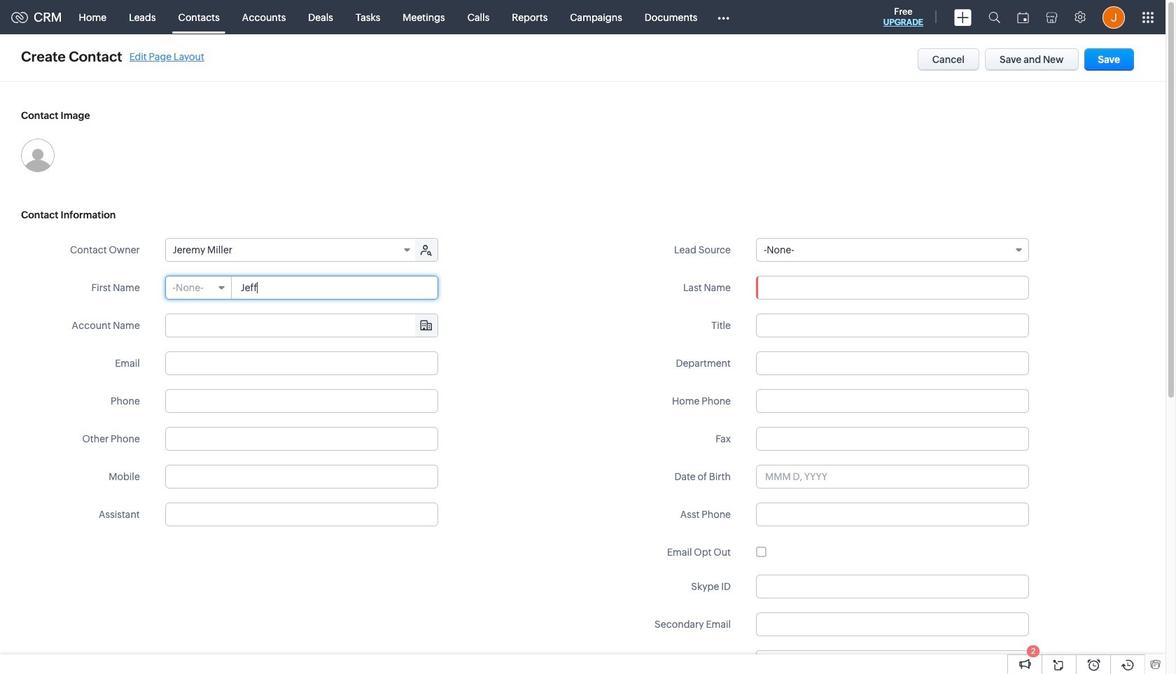 Task type: describe. For each thing, give the bounding box(es) containing it.
profile image
[[1103, 6, 1125, 28]]

create menu image
[[954, 9, 972, 26]]



Task type: locate. For each thing, give the bounding box(es) containing it.
profile element
[[1094, 0, 1133, 34]]

MMM D, YYYY text field
[[756, 465, 1029, 489]]

Other Modules field
[[709, 6, 739, 28]]

logo image
[[11, 12, 28, 23]]

None text field
[[756, 276, 1029, 300], [232, 277, 437, 299], [756, 314, 1029, 337], [165, 351, 438, 375], [756, 351, 1029, 375], [756, 427, 1029, 451], [165, 503, 438, 526], [756, 503, 1029, 526], [775, 651, 1028, 674], [756, 276, 1029, 300], [232, 277, 437, 299], [756, 314, 1029, 337], [165, 351, 438, 375], [756, 351, 1029, 375], [756, 427, 1029, 451], [165, 503, 438, 526], [756, 503, 1029, 526], [775, 651, 1028, 674]]

image image
[[21, 139, 55, 172]]

search element
[[980, 0, 1009, 34]]

calendar image
[[1017, 12, 1029, 23]]

None text field
[[165, 389, 438, 413], [756, 389, 1029, 413], [165, 427, 438, 451], [165, 465, 438, 489], [756, 575, 1029, 599], [756, 613, 1029, 636], [165, 389, 438, 413], [756, 389, 1029, 413], [165, 427, 438, 451], [165, 465, 438, 489], [756, 575, 1029, 599], [756, 613, 1029, 636]]

None field
[[756, 238, 1029, 262], [166, 239, 416, 261], [166, 277, 232, 299], [756, 238, 1029, 262], [166, 239, 416, 261], [166, 277, 232, 299]]

search image
[[989, 11, 1000, 23]]

create menu element
[[946, 0, 980, 34]]



Task type: vqa. For each thing, say whether or not it's contained in the screenshot.
field
yes



